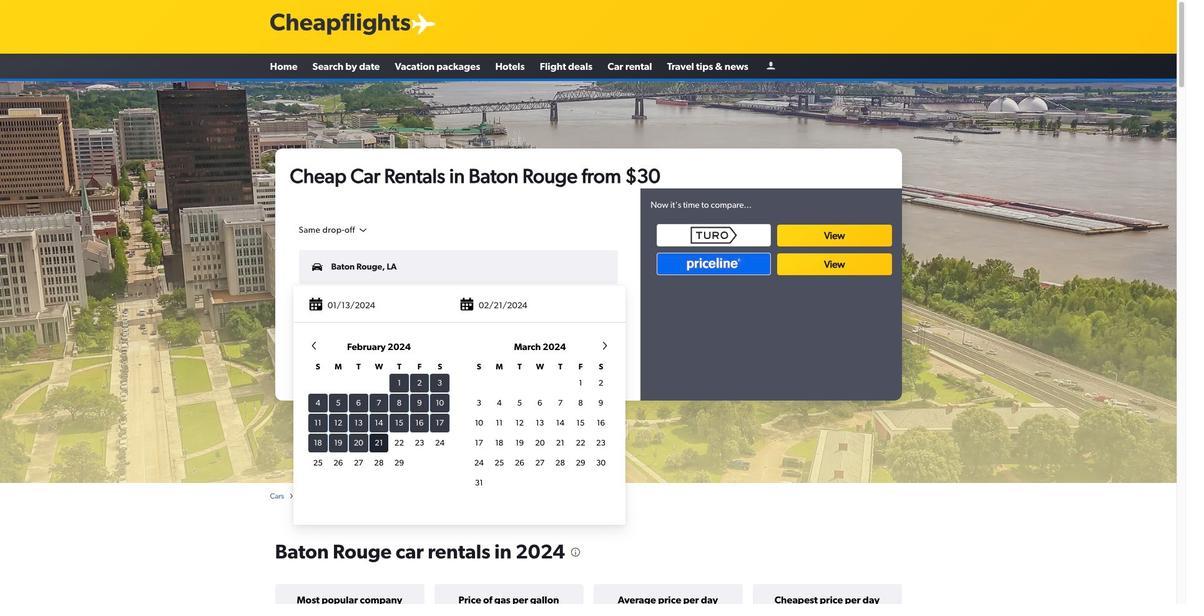 Task type: locate. For each thing, give the bounding box(es) containing it.
priceline image
[[657, 253, 771, 275]]

turo image
[[657, 224, 771, 247]]

None text field
[[298, 288, 621, 325], [299, 291, 618, 325], [298, 288, 621, 325], [299, 291, 618, 325]]

None text field
[[299, 250, 618, 284]]

Car drop-off location Same drop-off field
[[299, 225, 369, 236]]

autoeurope image
[[795, 255, 858, 265]]



Task type: describe. For each thing, give the bounding box(es) containing it.
end date calendar input use left and right arrow keys to change day. use up and down arrow keys to change week. tab
[[298, 340, 621, 518]]

expedia image
[[685, 254, 747, 267]]

baton rouge image
[[0, 81, 1177, 483]]



Task type: vqa. For each thing, say whether or not it's contained in the screenshot.
CAR DROP-OFF LOCATION SAME DROP-OFF field
yes



